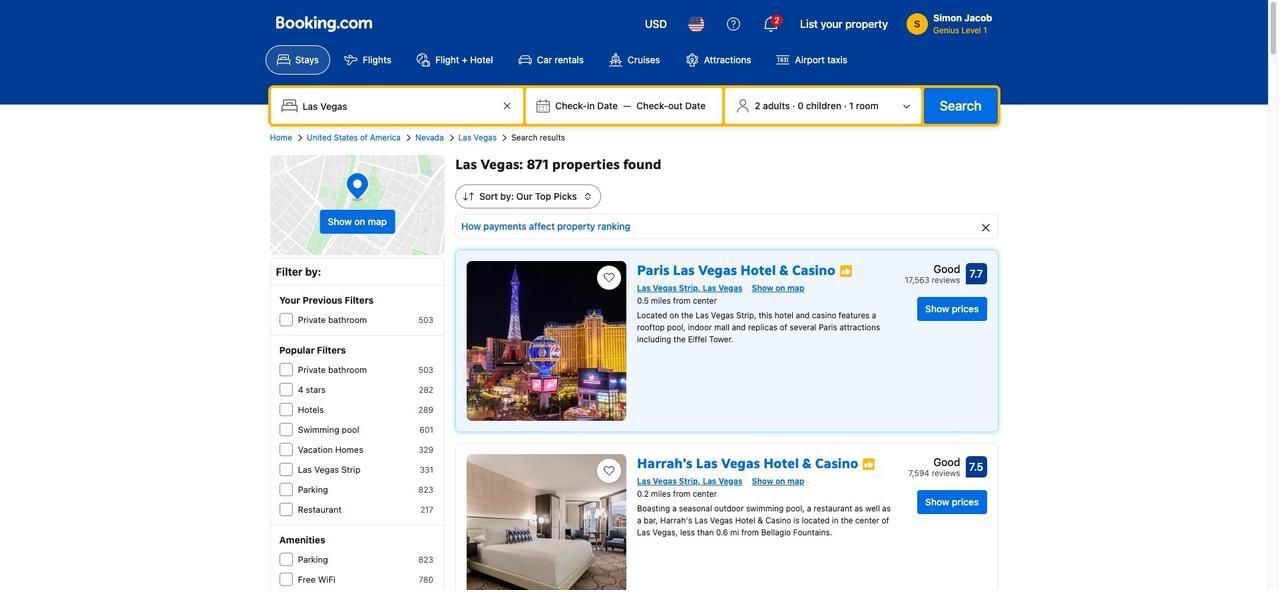 Task type: locate. For each thing, give the bounding box(es) containing it.
harrah's las vegas hotel & casino image
[[467, 454, 627, 590]]

paris las vegas hotel & casino image
[[467, 261, 627, 421]]

this property is part of our preferred partner program. it's committed to providing excellent service and good value. it'll pay us a higher commission if you make a booking. image
[[863, 457, 876, 471]]

your account menu simon jacob genius level 1 element
[[907, 11, 993, 37]]

this property is part of our preferred partner program. it's committed to providing excellent service and good value. it'll pay us a higher commission if you make a booking. image
[[840, 264, 853, 278], [840, 264, 853, 278], [863, 457, 876, 471]]



Task type: describe. For each thing, give the bounding box(es) containing it.
this property is part of our preferred partner program. it's committed to providing excellent service and good value. it'll pay us a higher commission if you make a booking. image for 'harrah's las vegas hotel & casino' 'image' on the left of page
[[863, 457, 876, 471]]

this property is part of our preferred partner program. it's committed to providing excellent service and good value. it'll pay us a higher commission if you make a booking. image for paris las vegas hotel & casino image
[[840, 264, 853, 278]]

Where are you going? field
[[297, 94, 500, 118]]

booking.com image
[[276, 16, 372, 32]]

search results updated. las vegas: 871 properties found. element
[[456, 155, 999, 174]]



Task type: vqa. For each thing, say whether or not it's contained in the screenshot.
deals
no



